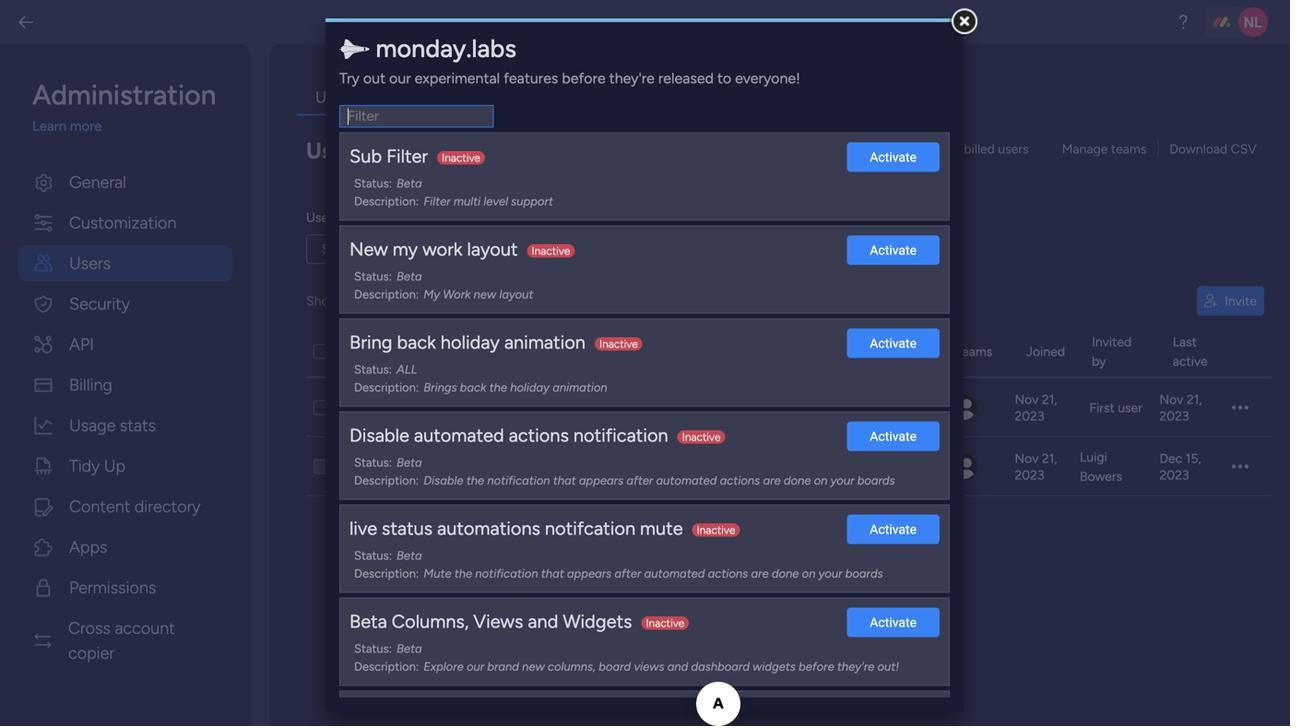 Task type: locate. For each thing, give the bounding box(es) containing it.
1 vertical spatial user
[[306, 210, 333, 226]]

that
[[553, 474, 576, 489], [541, 567, 564, 582]]

status: for live
[[354, 549, 392, 564]]

the right mute
[[455, 567, 472, 582]]

luigi down first at the right
[[1080, 450, 1108, 465]]

after up mute
[[627, 474, 653, 489]]

2 status: from the top
[[354, 269, 392, 284]]

the down bring back holiday animation inactive
[[489, 381, 507, 395]]

disable right noah
[[424, 474, 464, 489]]

description: left lott
[[354, 474, 419, 489]]

1 vertical spatial bowers
[[1080, 469, 1123, 485]]

1 vertical spatial active
[[846, 459, 883, 475]]

bowers down brings
[[421, 400, 464, 416]]

2 active from the top
[[846, 459, 883, 475]]

0 vertical spatial on
[[814, 474, 828, 489]]

permissions
[[69, 578, 156, 598]]

row
[[306, 327, 1272, 379], [306, 379, 1272, 438], [306, 438, 1272, 497]]

2 activate from the top
[[870, 243, 917, 258]]

row group
[[306, 379, 1272, 497]]

notification for notification
[[487, 474, 550, 489]]

0 vertical spatial the
[[489, 381, 507, 395]]

admin down 'user role'
[[653, 400, 690, 416]]

status: beta description: mute the notification that appears after automated actions are done on your boards
[[354, 549, 884, 582]]

1 horizontal spatial holiday
[[510, 381, 550, 395]]

views
[[634, 660, 665, 675]]

1 description: from the top
[[354, 194, 419, 209]]

1 vertical spatial layout
[[499, 287, 534, 302]]

2 activate button from the top
[[847, 236, 940, 265]]

appears
[[579, 474, 624, 489], [567, 567, 612, 582]]

status: inside status: beta description: my work new layout
[[354, 269, 392, 284]]

0 vertical spatial layout
[[467, 239, 518, 261]]

our
[[389, 70, 411, 87], [467, 660, 484, 675]]

filter down search features "search field"
[[387, 145, 428, 168]]

status: for sub
[[354, 176, 392, 191]]

results
[[373, 293, 412, 309]]

v2 ellipsis image
[[1233, 459, 1249, 476]]

2 vertical spatial the
[[455, 567, 472, 582]]

1 vertical spatial new
[[522, 660, 545, 675]]

1 horizontal spatial our
[[467, 660, 484, 675]]

1 row from the top
[[306, 327, 1272, 379]]

inactive inside bring back holiday animation inactive
[[600, 338, 638, 351]]

1 vertical spatial holiday
[[510, 381, 550, 395]]

0 vertical spatial luigi bowers link
[[387, 399, 467, 417]]

our left "brand" on the left bottom
[[467, 660, 484, 675]]

0 horizontal spatial disable
[[350, 425, 410, 447]]

users
[[998, 141, 1029, 157]]

status: down name at the left top of page
[[354, 363, 392, 377]]

0 vertical spatial admin
[[653, 400, 690, 416]]

nov down joined on the right top of page
[[1015, 392, 1039, 408]]

1 horizontal spatial new
[[522, 660, 545, 675]]

help image
[[1174, 13, 1193, 31]]

description: left explore
[[354, 660, 419, 675]]

1 vertical spatial filter
[[424, 194, 451, 209]]

v2 ellipsis image
[[1233, 400, 1249, 417]]

back
[[397, 332, 436, 354], [460, 381, 487, 395]]

2 ownership from the left
[[770, 88, 842, 107]]

appears for notifcation
[[567, 567, 612, 582]]

stats
[[120, 416, 156, 436]]

luigi bowers for the left the luigi bowers link
[[390, 400, 464, 416]]

description: down status
[[354, 567, 419, 582]]

beta down sub filter inactive
[[397, 176, 422, 191]]

3 activate from the top
[[870, 336, 917, 351]]

1 horizontal spatial back
[[460, 381, 487, 395]]

new right "brand" on the left bottom
[[522, 660, 545, 675]]

0 horizontal spatial our
[[389, 70, 411, 87]]

0 horizontal spatial users
[[69, 254, 111, 274]]

the right lott
[[467, 474, 484, 489]]

0 horizontal spatial back
[[397, 332, 436, 354]]

status: all description: brings back the holiday animation
[[354, 363, 608, 395]]

board ownership
[[521, 88, 638, 107]]

0 vertical spatial luigi
[[390, 400, 418, 416]]

that up 'live status automations notifcation mute inactive'
[[553, 474, 576, 489]]

new right work on the left of the page
[[474, 287, 497, 302]]

done inside status: beta description: disable the notification that appears after automated actions are done on your boards
[[784, 474, 811, 489]]

3 description: from the top
[[354, 381, 419, 395]]

status: inside status: beta description: disable the notification that appears after automated actions are done on your boards
[[354, 456, 392, 471]]

4 status: from the top
[[354, 456, 392, 471]]

21, down joined on the right top of page
[[1042, 392, 1058, 408]]

that down 'live status automations notifcation mute inactive'
[[541, 567, 564, 582]]

dec
[[1160, 451, 1183, 467]]

and right views
[[668, 660, 688, 675]]

0 vertical spatial done
[[784, 474, 811, 489]]

5 activate button from the top
[[847, 515, 940, 545]]

row containing luigi bowers
[[306, 438, 1272, 497]]

apps button
[[18, 530, 232, 566]]

0 vertical spatial before
[[562, 70, 606, 87]]

layout up bring back holiday animation inactive
[[499, 287, 534, 302]]

done for inactive
[[784, 474, 811, 489]]

inactive down support
[[532, 245, 570, 258]]

back up all
[[397, 332, 436, 354]]

user left "name/email"
[[306, 210, 333, 226]]

security button
[[18, 286, 232, 322]]

beta inside status: beta description: my work new layout
[[397, 269, 422, 284]]

inactive inside disable automated actions notification inactive
[[682, 431, 721, 444]]

nov for nov
[[1015, 392, 1039, 408]]

2023 up dec
[[1160, 409, 1190, 424]]

luigi bowers down first at the right
[[1080, 450, 1123, 485]]

1 vertical spatial luigi bowers
[[1080, 450, 1123, 485]]

holiday up the status: all description: brings back the holiday animation
[[441, 332, 500, 354]]

1 vertical spatial on
[[802, 567, 816, 582]]

description: up "name/email"
[[354, 194, 419, 209]]

description: down all
[[354, 381, 419, 395]]

4 description: from the top
[[354, 474, 419, 489]]

description: inside status: beta description: my work new layout
[[354, 287, 419, 302]]

1 vertical spatial disable
[[424, 474, 464, 489]]

your for mute
[[819, 567, 843, 582]]

description: for live
[[354, 567, 419, 582]]

row for "row group" containing nov 21, 2023
[[306, 379, 1272, 438]]

0 vertical spatial that
[[553, 474, 576, 489]]

appears down notifcation
[[567, 567, 612, 582]]

appears inside status: beta description: disable the notification that appears after automated actions are done on your boards
[[579, 474, 624, 489]]

0 horizontal spatial before
[[562, 70, 606, 87]]

filter left multi
[[424, 194, 451, 209]]

ownership down 'everyone!'
[[770, 88, 842, 107]]

1 admin from the top
[[653, 400, 690, 416]]

21, down the active
[[1187, 392, 1203, 408]]

user left role at the right top
[[641, 344, 668, 360]]

columns,
[[392, 611, 469, 633]]

2023 inside dec 15, 2023
[[1160, 468, 1190, 483]]

5 activate from the top
[[870, 523, 917, 538]]

usage stats
[[69, 416, 156, 436]]

back right brings
[[460, 381, 487, 395]]

notification up status: beta description: disable the notification that appears after automated actions are done on your boards
[[574, 425, 669, 447]]

0 vertical spatial our
[[389, 70, 411, 87]]

boards for inactive
[[858, 474, 895, 489]]

6 description: from the top
[[354, 660, 419, 675]]

before up board ownership
[[562, 70, 606, 87]]

1 status: from the top
[[354, 176, 392, 191]]

1 horizontal spatial and
[[668, 660, 688, 675]]

that inside status: beta description: disable the notification that appears after automated actions are done on your boards
[[553, 474, 576, 489]]

monday.labs
[[370, 34, 517, 64]]

1 horizontal spatial before
[[799, 660, 835, 675]]

automated inside status: beta description: disable the notification that appears after automated actions are done on your boards
[[656, 474, 717, 489]]

0 vertical spatial boards
[[858, 474, 895, 489]]

user for user name/email
[[306, 210, 333, 226]]

5 status: from the top
[[354, 549, 392, 564]]

1 vertical spatial back
[[460, 381, 487, 395]]

description: for disable
[[354, 474, 419, 489]]

are inside "status: beta description: mute the notification that appears after automated actions are done on your boards"
[[751, 567, 769, 582]]

row for grid containing invited by
[[306, 327, 1272, 379]]

user down the users link
[[306, 137, 353, 164]]

1 vertical spatial luigi bowers link
[[1080, 448, 1153, 487]]

inactive inside 'live status automations notifcation mute inactive'
[[697, 524, 736, 537]]

bring
[[350, 332, 393, 354]]

admin up mute
[[653, 459, 690, 475]]

luigi bowers link down brings
[[387, 399, 467, 417]]

luigi bowers image
[[343, 392, 376, 425]]

user inside grid
[[641, 344, 668, 360]]

our right out
[[389, 70, 411, 87]]

1 horizontal spatial luigi
[[1080, 450, 1108, 465]]

ownership down try out our experimental features before they're released to everyone!
[[566, 88, 638, 107]]

they're left out!
[[838, 660, 875, 675]]

inactive up status: beta description: filter multi level support
[[442, 151, 481, 165]]

usage stats button
[[18, 408, 232, 444]]

5 description: from the top
[[354, 567, 419, 582]]

description: inside status: beta description: filter multi level support
[[354, 194, 419, 209]]

0 vertical spatial active
[[846, 400, 883, 416]]

0 vertical spatial your
[[831, 474, 855, 489]]

1 vertical spatial boards
[[846, 567, 884, 582]]

users down try
[[316, 88, 355, 107]]

0 horizontal spatial luigi bowers
[[390, 400, 464, 416]]

user
[[306, 137, 353, 164], [306, 210, 333, 226], [641, 344, 668, 360]]

boards
[[858, 474, 895, 489], [846, 567, 884, 582]]

holiday down email
[[510, 381, 550, 395]]

holiday
[[441, 332, 500, 354], [510, 381, 550, 395]]

status: inside the status: all description: brings back the holiday animation
[[354, 363, 392, 377]]

beta inside status: beta description: explore our brand new columns, board views and dashboard widgets before they're out!
[[397, 642, 422, 657]]

after for notification
[[627, 474, 653, 489]]

21, right add or edit team icon
[[1042, 451, 1058, 467]]

2 vertical spatial actions
[[708, 567, 748, 582]]

row containing nov 21, 2023
[[306, 379, 1272, 438]]

grid
[[306, 327, 1272, 709]]

automated for disable automated actions notification
[[656, 474, 717, 489]]

notification inside status: beta description: disable the notification that appears after automated actions are done on your boards
[[487, 474, 550, 489]]

manage
[[1062, 141, 1108, 157]]

beta down my at the left top of the page
[[397, 269, 422, 284]]

1 vertical spatial automated
[[656, 474, 717, 489]]

0 vertical spatial are
[[763, 474, 781, 489]]

lott
[[425, 459, 449, 475]]

user for user management
[[306, 137, 353, 164]]

activate for layout
[[870, 243, 917, 258]]

1 vertical spatial our
[[467, 660, 484, 675]]

active
[[846, 400, 883, 416], [846, 459, 883, 475]]

beta left columns,
[[350, 611, 387, 633]]

beta down status
[[397, 549, 422, 564]]

beta inside status: beta description: filter multi level support
[[397, 176, 422, 191]]

0 vertical spatial notification
[[574, 425, 669, 447]]

notification down disable automated actions notification inactive
[[487, 474, 550, 489]]

the
[[489, 381, 507, 395], [467, 474, 484, 489], [455, 567, 472, 582]]

sub
[[350, 145, 382, 168]]

luigi bowers for the rightmost the luigi bowers link
[[1080, 450, 1123, 485]]

luigi bowers link left dec
[[1080, 448, 1153, 487]]

3 row from the top
[[306, 438, 1272, 497]]

1 vertical spatial users
[[69, 254, 111, 274]]

on inside status: beta description: disable the notification that appears after automated actions are done on your boards
[[814, 474, 828, 489]]

1 vertical spatial the
[[467, 474, 484, 489]]

1 active from the top
[[846, 400, 883, 416]]

6 status: from the top
[[354, 642, 392, 657]]

animation inside the status: all description: brings back the holiday animation
[[553, 381, 608, 395]]

0 vertical spatial holiday
[[441, 332, 500, 354]]

0 horizontal spatial ownership
[[566, 88, 638, 107]]

status: for disable
[[354, 456, 392, 471]]

status: down sub
[[354, 176, 392, 191]]

actions inside "status: beta description: mute the notification that appears after automated actions are done on your boards"
[[708, 567, 748, 582]]

1 vertical spatial that
[[541, 567, 564, 582]]

1 vertical spatial animation
[[553, 381, 608, 395]]

2 admin from the top
[[653, 459, 690, 475]]

new inside status: beta description: explore our brand new columns, board views and dashboard widgets before they're out!
[[522, 660, 545, 675]]

0 vertical spatial after
[[627, 474, 653, 489]]

on inside "status: beta description: mute the notification that appears after automated actions are done on your boards"
[[802, 567, 816, 582]]

0 vertical spatial appears
[[579, 474, 624, 489]]

1 horizontal spatial bowers
[[1080, 469, 1123, 485]]

1 vertical spatial done
[[772, 567, 799, 582]]

they're left released in the top right of the page
[[609, 70, 655, 87]]

boards for mute
[[846, 567, 884, 582]]

grid containing invited by
[[306, 327, 1272, 709]]

are inside status: beta description: disable the notification that appears after automated actions are done on your boards
[[763, 474, 781, 489]]

description: inside "status: beta description: mute the notification that appears after automated actions are done on your boards"
[[354, 567, 419, 582]]

1 vertical spatial notification
[[487, 474, 550, 489]]

bowers down first at the right
[[1080, 469, 1123, 485]]

0 vertical spatial and
[[528, 611, 559, 633]]

status:
[[354, 176, 392, 191], [354, 269, 392, 284], [354, 363, 392, 377], [354, 456, 392, 471], [354, 549, 392, 564], [354, 642, 392, 657]]

1 horizontal spatial disable
[[424, 474, 464, 489]]

users up security in the top left of the page
[[69, 254, 111, 274]]

1 horizontal spatial users
[[316, 88, 355, 107]]

invite
[[1225, 293, 1257, 309]]

users link
[[297, 81, 374, 116]]

new inside status: beta description: my work new layout
[[474, 287, 497, 302]]

the inside the status: all description: brings back the holiday animation
[[489, 381, 507, 395]]

status: down live
[[354, 549, 392, 564]]

notification
[[574, 425, 669, 447], [487, 474, 550, 489], [475, 567, 538, 582]]

1 vertical spatial appears
[[567, 567, 612, 582]]

after inside "status: beta description: mute the notification that appears after automated actions are done on your boards"
[[615, 567, 642, 582]]

learn more link
[[32, 116, 232, 137]]

3 activate button from the top
[[847, 329, 940, 359]]

notification down automations
[[475, 567, 538, 582]]

csv
[[1231, 141, 1257, 157]]

0 horizontal spatial bowers
[[421, 400, 464, 416]]

2 description: from the top
[[354, 287, 419, 302]]

are
[[763, 474, 781, 489], [751, 567, 769, 582]]

content
[[69, 497, 130, 517]]

done inside "status: beta description: mute the notification that appears after automated actions are done on your boards"
[[772, 567, 799, 582]]

bring back holiday animation inactive
[[350, 332, 638, 354]]

automated down mute
[[644, 567, 705, 582]]

nov 21, 2023 right add or edit team icon
[[1015, 451, 1058, 483]]

beta left lott
[[397, 456, 422, 471]]

beta down columns,
[[397, 642, 422, 657]]

nov 21, 2023 down joined on the right top of page
[[1015, 392, 1058, 424]]

0 vertical spatial automated
[[414, 425, 504, 447]]

0 horizontal spatial luigi bowers link
[[387, 399, 467, 417]]

departments link
[[374, 81, 502, 116]]

luigi
[[390, 400, 418, 416], [1080, 450, 1108, 465]]

appears up notifcation
[[579, 474, 624, 489]]

1 horizontal spatial they're
[[838, 660, 875, 675]]

nov
[[1015, 392, 1039, 408], [1160, 392, 1184, 408], [1015, 451, 1039, 467]]

inactive up views
[[646, 617, 685, 631]]

3 status: from the top
[[354, 363, 392, 377]]

0 vertical spatial bowers
[[421, 400, 464, 416]]

boards inside "status: beta description: mute the notification that appears after automated actions are done on your boards"
[[846, 567, 884, 582]]

first
[[1090, 400, 1115, 416]]

beta for automated
[[397, 456, 422, 471]]

sub filter inactive
[[350, 145, 481, 168]]

2023 right add or edit team icon
[[1015, 468, 1045, 483]]

all
[[397, 363, 417, 377]]

and right the views
[[528, 611, 559, 633]]

nov 21, 2023 down the active
[[1160, 392, 1203, 424]]

appears for notification
[[579, 474, 624, 489]]

description: inside status: beta description: explore our brand new columns, board views and dashboard widgets before they're out!
[[354, 660, 419, 675]]

layout down the level
[[467, 239, 518, 261]]

done
[[784, 474, 811, 489], [772, 567, 799, 582]]

2023 down dec
[[1160, 468, 1190, 483]]

before inside status: beta description: explore our brand new columns, board views and dashboard widgets before they're out!
[[799, 660, 835, 675]]

support
[[511, 194, 553, 209]]

email
[[511, 344, 542, 360]]

2 row from the top
[[306, 379, 1272, 438]]

billed
[[964, 141, 995, 157]]

activate for notifcation
[[870, 523, 917, 538]]

disable down luigi bowers "image"
[[350, 425, 410, 447]]

they're
[[609, 70, 655, 87], [838, 660, 875, 675]]

4 activate button from the top
[[847, 422, 940, 452]]

1 horizontal spatial ownership
[[770, 88, 842, 107]]

last active
[[1173, 334, 1208, 369]]

beta for filter
[[397, 176, 422, 191]]

v2 surface invite image
[[1205, 295, 1218, 308]]

apps
[[69, 538, 107, 558]]

animation up the luigibowers16@gmail.com
[[553, 381, 608, 395]]

notification inside "status: beta description: mute the notification that appears after automated actions are done on your boards"
[[475, 567, 538, 582]]

0 vertical spatial luigi bowers
[[390, 400, 464, 416]]

administration
[[32, 78, 216, 112]]

1 vertical spatial admin
[[653, 459, 690, 475]]

beta inside status: beta description: disable the notification that appears after automated actions are done on your boards
[[397, 456, 422, 471]]

row containing invited by
[[306, 327, 1272, 379]]

1 vertical spatial actions
[[720, 474, 760, 489]]

your inside status: beta description: disable the notification that appears after automated actions are done on your boards
[[831, 474, 855, 489]]

status: inside status: beta description: filter multi level support
[[354, 176, 392, 191]]

actions for notification
[[720, 474, 760, 489]]

noah lott image
[[343, 451, 376, 484]]

joined
[[1027, 344, 1066, 360]]

noah
[[390, 459, 422, 475]]

the inside status: beta description: disable the notification that appears after automated actions are done on your boards
[[467, 474, 484, 489]]

admin
[[653, 400, 690, 416], [653, 459, 690, 475]]

automated inside "status: beta description: mute the notification that appears after automated actions are done on your boards"
[[644, 567, 705, 582]]

1 vertical spatial are
[[751, 567, 769, 582]]

2023 right add or edit team image
[[1015, 409, 1045, 424]]

0 horizontal spatial they're
[[609, 70, 655, 87]]

row group containing nov 21, 2023
[[306, 379, 1272, 497]]

status: inside "status: beta description: mute the notification that appears after automated actions are done on your boards"
[[354, 549, 392, 564]]

2 vertical spatial notification
[[475, 567, 538, 582]]

description: inside status: beta description: disable the notification that appears after automated actions are done on your boards
[[354, 474, 419, 489]]

layout
[[467, 239, 518, 261], [499, 287, 534, 302]]

your inside "status: beta description: mute the notification that appears after automated actions are done on your boards"
[[819, 567, 843, 582]]

appears inside "status: beta description: mute the notification that appears after automated actions are done on your boards"
[[567, 567, 612, 582]]

description: left 'my'
[[354, 287, 419, 302]]

1 vertical spatial and
[[668, 660, 688, 675]]

disable automated actions notification inactive
[[350, 425, 721, 447]]

activate button for notifcation
[[847, 515, 940, 545]]

status: up 2
[[354, 269, 392, 284]]

activate button for and
[[847, 608, 940, 638]]

download csv
[[1170, 141, 1257, 157]]

animation
[[504, 332, 586, 354], [553, 381, 608, 395]]

1 vertical spatial after
[[615, 567, 642, 582]]

the inside "status: beta description: mute the notification that appears after automated actions are done on your boards"
[[455, 567, 472, 582]]

4 activate from the top
[[870, 429, 917, 445]]

that inside "status: beta description: mute the notification that appears after automated actions are done on your boards"
[[541, 567, 564, 582]]

boards inside status: beta description: disable the notification that appears after automated actions are done on your boards
[[858, 474, 895, 489]]

luigi down all
[[390, 400, 418, 416]]

new
[[474, 287, 497, 302], [522, 660, 545, 675]]

status: down luigi bowers "image"
[[354, 456, 392, 471]]

description:
[[354, 194, 419, 209], [354, 287, 419, 302], [354, 381, 419, 395], [354, 474, 419, 489], [354, 567, 419, 582], [354, 660, 419, 675]]

2 vertical spatial user
[[641, 344, 668, 360]]

status: for new
[[354, 269, 392, 284]]

1 horizontal spatial luigi bowers
[[1080, 450, 1123, 485]]

inactive right mute
[[697, 524, 736, 537]]

1 vertical spatial they're
[[838, 660, 875, 675]]

tidy up button
[[18, 449, 232, 485]]

0 horizontal spatial holiday
[[441, 332, 500, 354]]

0 horizontal spatial and
[[528, 611, 559, 633]]

active for luigibowers16@gmail.com
[[846, 400, 883, 416]]

21,
[[1042, 392, 1058, 408], [1187, 392, 1203, 408], [1042, 451, 1058, 467]]

experimental
[[415, 70, 500, 87]]

0 horizontal spatial new
[[474, 287, 497, 302]]

luigi for the rightmost the luigi bowers link
[[1080, 450, 1108, 465]]

6 activate from the top
[[870, 616, 917, 631]]

inactive up status: beta description: disable the notification that appears after automated actions are done on your boards
[[682, 431, 721, 444]]

automated up mute
[[656, 474, 717, 489]]

general button
[[18, 165, 232, 201]]

after inside status: beta description: disable the notification that appears after automated actions are done on your boards
[[627, 474, 653, 489]]

inactive left 'user role'
[[600, 338, 638, 351]]

everyone!
[[735, 70, 801, 87]]

0 vertical spatial user
[[306, 137, 353, 164]]

21, for nov 21, 2023
[[1042, 392, 1058, 408]]

cross
[[68, 619, 111, 639]]

status: down columns,
[[354, 642, 392, 657]]

actions inside status: beta description: disable the notification that appears after automated actions are done on your boards
[[720, 474, 760, 489]]

description: inside the status: all description: brings back the holiday animation
[[354, 381, 419, 395]]

before right widgets
[[799, 660, 835, 675]]

1 activate button from the top
[[847, 143, 940, 172]]

2 vertical spatial automated
[[644, 567, 705, 582]]

luigi inside the luigi bowers
[[1080, 450, 1108, 465]]

description: for sub
[[354, 194, 419, 209]]

1 vertical spatial luigi
[[1080, 450, 1108, 465]]

automated up lott
[[414, 425, 504, 447]]

luigi bowers down brings
[[390, 400, 464, 416]]

and inside status: beta description: explore our brand new columns, board views and dashboard widgets before they're out!
[[668, 660, 688, 675]]

after down mute
[[615, 567, 642, 582]]

animation up the status: all description: brings back the holiday animation
[[504, 332, 586, 354]]

1 vertical spatial your
[[819, 567, 843, 582]]

1 vertical spatial before
[[799, 660, 835, 675]]

the for actions
[[467, 474, 484, 489]]

nov right add or edit team icon
[[1015, 451, 1039, 467]]

that for notifcation
[[541, 567, 564, 582]]

status: inside status: beta description: explore our brand new columns, board views and dashboard widgets before they're out!
[[354, 642, 392, 657]]

on
[[814, 474, 828, 489], [802, 567, 816, 582]]

6 activate button from the top
[[847, 608, 940, 638]]

0 vertical spatial new
[[474, 287, 497, 302]]

actions for notifcation
[[708, 567, 748, 582]]

0 horizontal spatial luigi
[[390, 400, 418, 416]]

disable
[[350, 425, 410, 447], [424, 474, 464, 489]]

beta inside "status: beta description: mute the notification that appears after automated actions are done on your boards"
[[397, 549, 422, 564]]

add or edit team image
[[950, 394, 978, 422]]

0 vertical spatial disable
[[350, 425, 410, 447]]

1 ownership from the left
[[566, 88, 638, 107]]

automated for live status automations notifcation mute
[[644, 567, 705, 582]]



Task type: vqa. For each thing, say whether or not it's contained in the screenshot.
right Luigi
yes



Task type: describe. For each thing, give the bounding box(es) containing it.
brand
[[487, 660, 519, 675]]

content directory
[[69, 497, 201, 517]]

nov right user
[[1160, 392, 1184, 408]]

security
[[69, 294, 130, 314]]

mute
[[640, 518, 683, 540]]

add or edit team image
[[950, 453, 978, 481]]

nov 21, 2023 for dec
[[1015, 451, 1058, 483]]

status: for bring
[[354, 363, 392, 377]]

luigi for the left the luigi bowers link
[[390, 400, 418, 416]]

general
[[69, 173, 126, 192]]

15,
[[1186, 451, 1202, 467]]

columns,
[[548, 660, 596, 675]]

are for inactive
[[763, 474, 781, 489]]

last
[[1173, 334, 1197, 350]]

bowers for the left the luigi bowers link
[[421, 400, 464, 416]]

after for notifcation
[[615, 567, 642, 582]]

role
[[671, 344, 693, 360]]

my
[[424, 287, 440, 302]]

level
[[484, 194, 508, 209]]

our inside status: beta description: explore our brand new columns, board views and dashboard widgets before they're out!
[[467, 660, 484, 675]]

back to workspace image
[[17, 13, 35, 31]]

features
[[504, 70, 558, 87]]

back inside the status: all description: brings back the holiday animation
[[460, 381, 487, 395]]

board
[[599, 660, 631, 675]]

Search text field
[[306, 235, 583, 264]]

noah lott image
[[1239, 7, 1268, 37]]

widgets
[[563, 611, 632, 633]]

activate button for notification
[[847, 422, 940, 452]]

to
[[718, 70, 732, 87]]

teams
[[956, 344, 993, 360]]

beta for my
[[397, 269, 422, 284]]

departments
[[392, 88, 484, 107]]

see billed users button
[[932, 134, 1037, 164]]

21, for dec 15, 2023
[[1042, 451, 1058, 467]]

bowers for the rightmost the luigi bowers link
[[1080, 469, 1123, 485]]

beta for columns,
[[397, 642, 422, 657]]

layout inside status: beta description: my work new layout
[[499, 287, 534, 302]]

done for mute
[[772, 567, 799, 582]]

activate button for animation
[[847, 329, 940, 359]]

noahlottofthings@gmail.com
[[508, 459, 676, 475]]

activate for animation
[[870, 336, 917, 351]]

noah lott
[[390, 459, 449, 475]]

active for noahlottofthings@gmail.com
[[846, 459, 883, 475]]

permissions button
[[18, 571, 232, 607]]

download
[[1170, 141, 1228, 157]]

active
[[1173, 354, 1208, 369]]

widgets
[[753, 660, 796, 675]]

Search features search field
[[339, 105, 494, 128]]

nov 21, 2023 for nov
[[1015, 392, 1058, 424]]

manage teams button
[[1055, 134, 1154, 164]]

activate button for layout
[[847, 236, 940, 265]]

tidy
[[69, 457, 100, 476]]

teams
[[1111, 141, 1147, 157]]

user role
[[641, 344, 693, 360]]

inactive inside 'beta columns, views and widgets inactive'
[[646, 617, 685, 631]]

multi
[[454, 194, 481, 209]]

0 vertical spatial filter
[[387, 145, 428, 168]]

name
[[343, 344, 378, 360]]

on for inactive
[[814, 474, 828, 489]]

user for user role
[[641, 344, 668, 360]]

inactive inside sub filter inactive
[[442, 151, 481, 165]]

ownership for board ownership
[[566, 88, 638, 107]]

automations ownership link
[[657, 81, 861, 116]]

your for inactive
[[831, 474, 855, 489]]

usage
[[69, 416, 116, 436]]

the for automations
[[455, 567, 472, 582]]

work
[[423, 239, 463, 261]]

api
[[69, 335, 94, 355]]

0 vertical spatial animation
[[504, 332, 586, 354]]

filter inside status: beta description: filter multi level support
[[424, 194, 451, 209]]

0 vertical spatial they're
[[609, 70, 655, 87]]

explore
[[424, 660, 464, 675]]

luigibowers16@gmail.com
[[508, 400, 658, 416]]

invite button
[[1198, 286, 1265, 316]]

brings
[[424, 381, 457, 395]]

status
[[855, 344, 892, 360]]

notification for notifcation
[[475, 567, 538, 582]]

user name/email
[[306, 210, 403, 226]]

content directory button
[[18, 489, 232, 525]]

holiday inside the status: all description: brings back the holiday animation
[[510, 381, 550, 395]]

work
[[443, 287, 471, 302]]

0 vertical spatial actions
[[509, 425, 569, 447]]

new my work layout inactive
[[350, 239, 570, 261]]

ownership for automations ownership
[[770, 88, 842, 107]]

inactive inside new my work layout inactive
[[532, 245, 570, 258]]

account
[[115, 619, 175, 639]]

description: for new
[[354, 287, 419, 302]]

status: for beta
[[354, 642, 392, 657]]

automations
[[437, 518, 541, 540]]

2
[[363, 293, 370, 309]]

user management
[[306, 137, 492, 164]]

administration learn more
[[32, 78, 216, 135]]

live
[[350, 518, 377, 540]]

customization
[[69, 213, 177, 233]]

my
[[393, 239, 418, 261]]

nov for dec
[[1015, 451, 1039, 467]]

1 horizontal spatial luigi bowers link
[[1080, 448, 1153, 487]]

noah lott link
[[387, 458, 452, 476]]

out
[[363, 70, 386, 87]]

status: beta description: my work new layout
[[354, 269, 534, 302]]

activate for notification
[[870, 429, 917, 445]]

board ownership link
[[502, 81, 657, 116]]

0 vertical spatial users
[[316, 88, 355, 107]]

disable inside status: beta description: disable the notification that appears after automated actions are done on your boards
[[424, 474, 464, 489]]

mute
[[424, 567, 452, 582]]

showing:
[[306, 293, 360, 309]]

are for mute
[[751, 567, 769, 582]]

users inside button
[[69, 254, 111, 274]]

1 activate from the top
[[870, 150, 917, 165]]

dashboard
[[691, 660, 750, 675]]

status: beta description: disable the notification that appears after automated actions are done on your boards
[[354, 456, 895, 489]]

they're inside status: beta description: explore our brand new columns, board views and dashboard widgets before they're out!
[[838, 660, 875, 675]]

copier
[[68, 644, 115, 664]]

released
[[659, 70, 714, 87]]

try out our experimental features before they're released to everyone!
[[339, 70, 801, 87]]

billing
[[69, 375, 112, 395]]

automations ownership
[[675, 88, 842, 107]]

notifcation
[[545, 518, 636, 540]]

users button
[[18, 246, 232, 282]]

management
[[358, 137, 492, 164]]

more
[[70, 118, 102, 135]]

status: beta description: explore our brand new columns, board views and dashboard widgets before they're out!
[[354, 642, 900, 675]]

activate for and
[[870, 616, 917, 631]]

beta for status
[[397, 549, 422, 564]]

cross account copier
[[68, 619, 175, 664]]

see billed users
[[939, 141, 1029, 157]]

0 vertical spatial back
[[397, 332, 436, 354]]

try
[[339, 70, 360, 87]]

description: for bring
[[354, 381, 419, 395]]

cross account copier button
[[18, 611, 232, 672]]

description: for beta
[[354, 660, 419, 675]]

out!
[[878, 660, 900, 675]]

invited by
[[1092, 334, 1132, 369]]

status
[[382, 518, 433, 540]]

on for mute
[[802, 567, 816, 582]]

that for notification
[[553, 474, 576, 489]]

live status automations notifcation mute inactive
[[350, 518, 736, 540]]

user
[[1118, 400, 1143, 416]]

dec 15, 2023
[[1160, 451, 1202, 483]]



